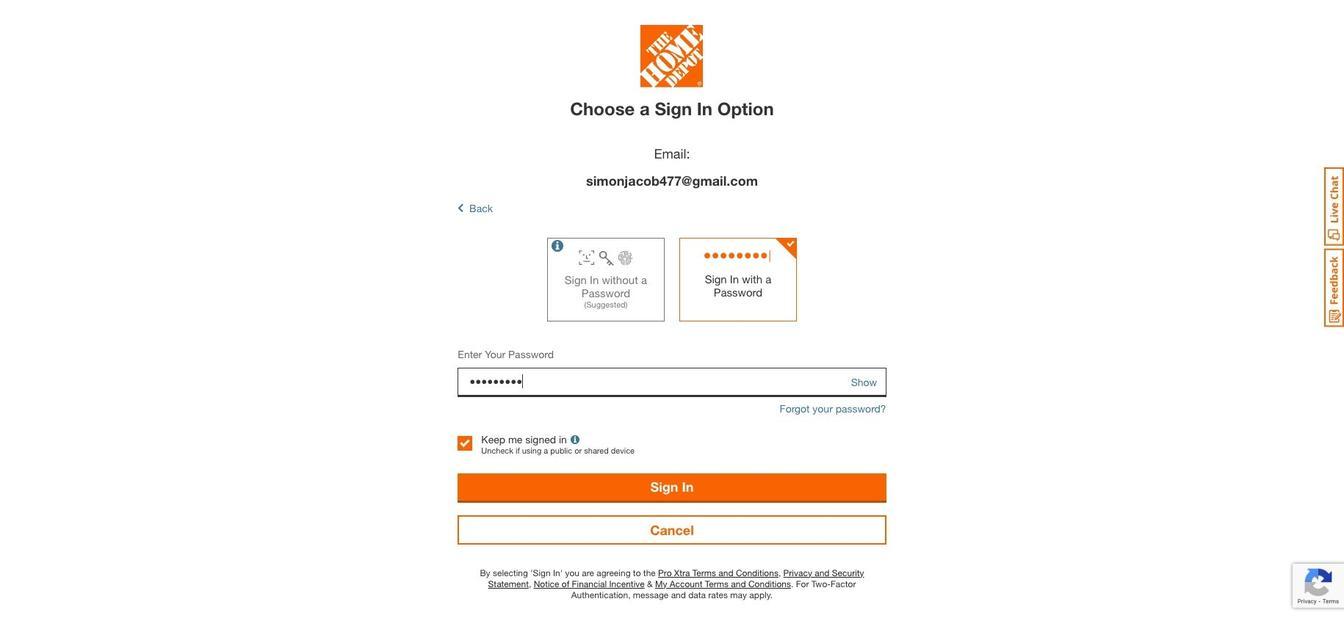 Task type: locate. For each thing, give the bounding box(es) containing it.
thd logo image
[[641, 25, 703, 91]]

back arrow image
[[458, 202, 464, 214]]

feedback link image
[[1324, 248, 1344, 328]]

None password field
[[458, 368, 886, 397]]



Task type: vqa. For each thing, say whether or not it's contained in the screenshot.
PRODUCT DETAILS
no



Task type: describe. For each thing, give the bounding box(es) containing it.
live chat image
[[1324, 167, 1344, 246]]



